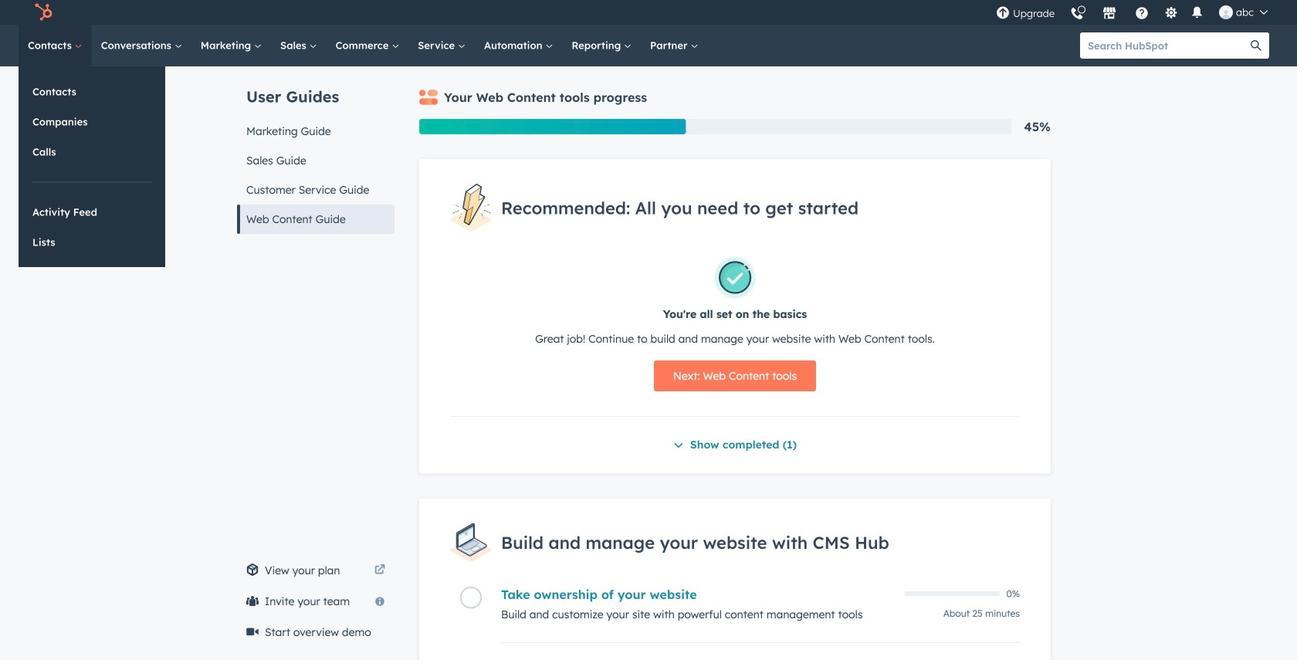 Task type: vqa. For each thing, say whether or not it's contained in the screenshot.
Marketplaces "IMAGE"
yes



Task type: locate. For each thing, give the bounding box(es) containing it.
progress bar
[[419, 119, 686, 134]]

link opens in a new window image
[[375, 561, 385, 580], [375, 565, 385, 576]]

menu
[[989, 0, 1279, 25]]

Search HubSpot search field
[[1080, 32, 1243, 59]]



Task type: describe. For each thing, give the bounding box(es) containing it.
2 link opens in a new window image from the top
[[375, 565, 385, 576]]

1 link opens in a new window image from the top
[[375, 561, 385, 580]]

contacts menu
[[19, 66, 165, 267]]

gary orlando image
[[1219, 5, 1233, 19]]

marketplaces image
[[1103, 7, 1117, 21]]

user guides element
[[237, 66, 395, 234]]



